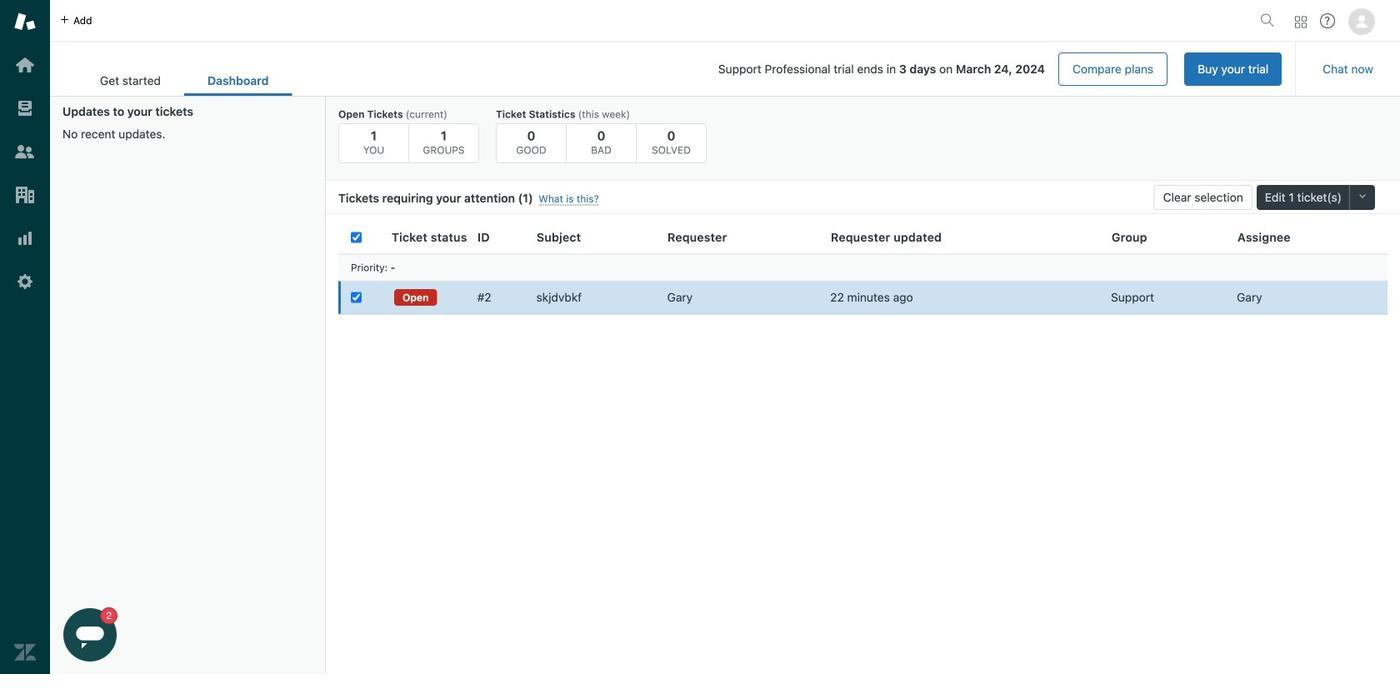 Task type: describe. For each thing, give the bounding box(es) containing it.
reporting image
[[14, 228, 36, 249]]

zendesk products image
[[1295, 16, 1307, 28]]

admin image
[[14, 271, 36, 293]]

zendesk support image
[[14, 11, 36, 33]]

views image
[[14, 98, 36, 119]]

organizations image
[[14, 184, 36, 206]]



Task type: locate. For each thing, give the bounding box(es) containing it.
customers image
[[14, 141, 36, 163]]

get help image
[[1320, 13, 1335, 28]]

None checkbox
[[351, 292, 362, 303]]

tab list
[[77, 65, 292, 96]]

zendesk image
[[14, 642, 36, 663]]

get started image
[[14, 54, 36, 76]]

March 24, 2024 text field
[[956, 62, 1045, 76]]

grid
[[326, 221, 1400, 674]]

Select All Tickets checkbox
[[351, 232, 362, 243]]

main element
[[0, 0, 50, 674]]

tab
[[77, 65, 184, 96]]



Task type: vqa. For each thing, say whether or not it's contained in the screenshot.
Unverified email icon
no



